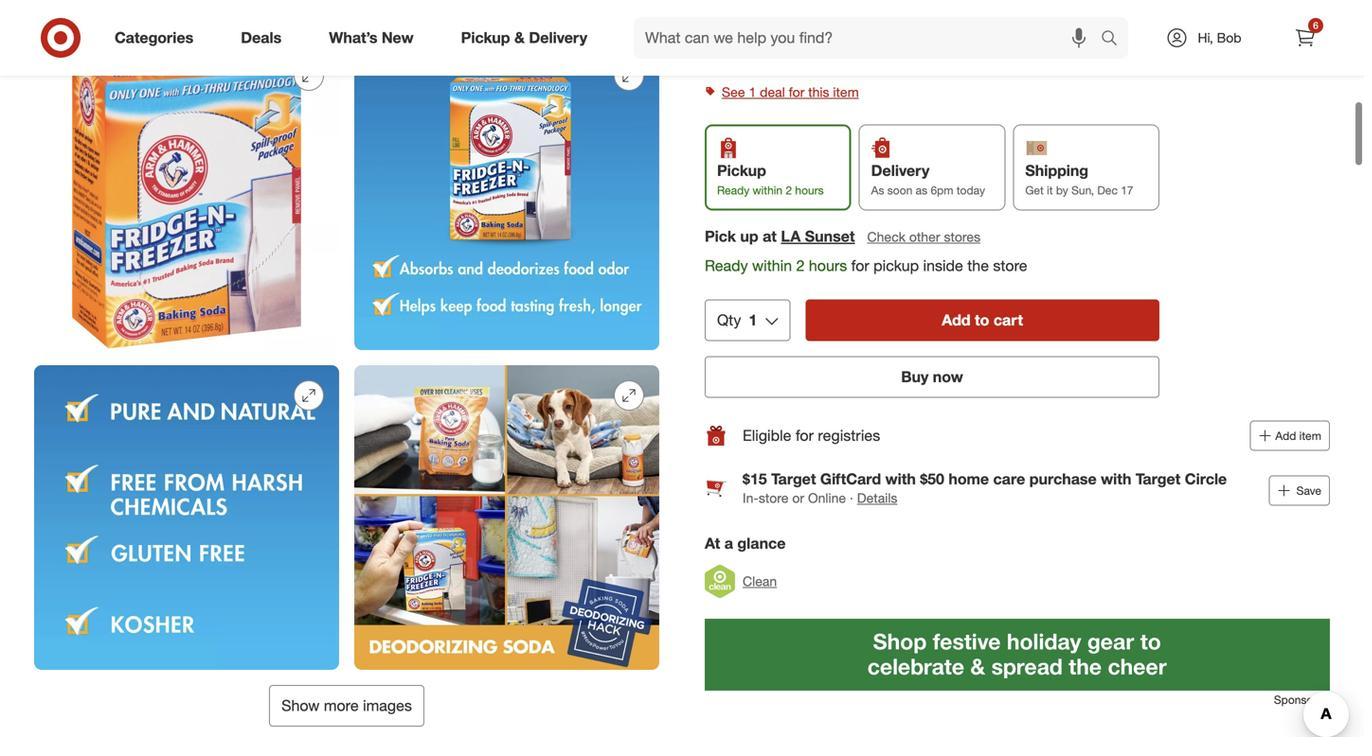 Task type: describe. For each thing, give the bounding box(es) containing it.
pickup for ready
[[717, 162, 766, 180]]

buy
[[901, 368, 929, 387]]

details
[[857, 490, 897, 507]]

add for add item
[[1275, 429, 1296, 443]]

eligible
[[743, 427, 791, 445]]

the
[[967, 257, 989, 275]]

get
[[1025, 183, 1044, 198]]

arm &#38; hammer baking soda fridge-n-freezer odor absorber - 14oz, 3 of 13 image
[[34, 46, 339, 351]]

new
[[382, 28, 414, 47]]

2 vertical spatial for
[[796, 427, 814, 445]]

check
[[867, 229, 906, 246]]

$15 target giftcard with $50 home care purchase with target circle in-store or online ∙ details
[[743, 470, 1227, 507]]

sun,
[[1071, 183, 1094, 198]]

0 vertical spatial for
[[789, 84, 805, 100]]

$50
[[920, 470, 944, 489]]

pickup for &
[[461, 28, 510, 47]]

or
[[792, 490, 804, 507]]

1 horizontal spatial at
[[763, 228, 777, 246]]

delivery inside delivery as soon as 6pm today
[[871, 162, 930, 180]]

deals
[[241, 28, 282, 47]]

&
[[514, 28, 525, 47]]

up
[[740, 228, 758, 246]]

1 with from the left
[[885, 470, 916, 489]]

at la sunset
[[705, 57, 781, 73]]

add to cart
[[942, 311, 1023, 330]]

a
[[724, 535, 733, 553]]

show
[[281, 697, 320, 716]]

1 vertical spatial for
[[851, 257, 869, 275]]

/ounce
[[797, 33, 839, 49]]

soon
[[887, 183, 913, 198]]

clean button
[[705, 561, 777, 603]]

What can we help you find? suggestions appear below search field
[[634, 17, 1105, 59]]

advertisement region
[[705, 620, 1330, 692]]

0 vertical spatial at
[[705, 57, 716, 73]]

$1.59 ( $0.11 /ounce
[[705, 24, 839, 51]]

arm &#38; hammer baking soda fridge-n-freezer odor absorber - 14oz, 5 of 13 image
[[34, 366, 339, 671]]

today
[[957, 183, 985, 198]]

giftcard
[[820, 470, 881, 489]]

6
[[1313, 19, 1318, 31]]

at a glance
[[705, 535, 786, 553]]

details button
[[857, 489, 897, 508]]

see
[[722, 84, 745, 100]]

1 vertical spatial hours
[[809, 257, 847, 275]]

pickup & delivery link
[[445, 17, 611, 59]]

other
[[909, 229, 940, 246]]

registries
[[818, 427, 880, 445]]

as
[[871, 183, 884, 198]]

as
[[916, 183, 927, 198]]

add to cart button
[[805, 300, 1159, 342]]

item inside see 1 deal for this item link
[[833, 84, 859, 100]]

delivery as soon as 6pm today
[[871, 162, 985, 198]]

ready within 2 hours for pickup inside the store
[[705, 257, 1027, 275]]

see 1 deal for this item
[[722, 84, 859, 100]]

see 1 deal for this item link
[[705, 79, 1330, 106]]

sponsored
[[1274, 693, 1330, 708]]

eligible for registries
[[743, 427, 880, 445]]

cart
[[994, 311, 1023, 330]]

hi,
[[1198, 29, 1213, 46]]

glance
[[737, 535, 786, 553]]

hi, bob
[[1198, 29, 1241, 46]]

$0.11
[[765, 33, 797, 49]]

arm &#38; hammer baking soda fridge-n-freezer odor absorber - 14oz, 6 of 13 image
[[354, 366, 659, 671]]

images
[[363, 697, 412, 716]]

pick
[[705, 228, 736, 246]]

search button
[[1092, 17, 1138, 63]]

pickup
[[874, 257, 919, 275]]

categories
[[115, 28, 193, 47]]

1 horizontal spatial la
[[781, 228, 801, 246]]

image gallery element
[[34, 0, 659, 728]]

buy now
[[901, 368, 963, 387]]

2 target from the left
[[1136, 470, 1181, 489]]

check other stores
[[867, 229, 981, 246]]

shipping get it by sun, dec 17
[[1025, 162, 1134, 198]]

arm &#38; hammer baking soda fridge-n-freezer odor absorber - 14oz, 4 of 13 image
[[354, 46, 659, 351]]

dec
[[1097, 183, 1118, 198]]

pick up at la sunset
[[705, 228, 855, 246]]

0 horizontal spatial la
[[720, 57, 736, 73]]

17
[[1121, 183, 1134, 198]]

online
[[808, 490, 846, 507]]



Task type: locate. For each thing, give the bounding box(es) containing it.
shipping
[[1025, 162, 1088, 180]]

delivery inside 'link'
[[529, 28, 587, 47]]

0 vertical spatial hours
[[795, 183, 824, 198]]

la right up
[[781, 228, 801, 246]]

store
[[993, 257, 1027, 275], [759, 490, 789, 507]]

sunset up ready within 2 hours for pickup inside the store
[[805, 228, 855, 246]]

with right purchase
[[1101, 470, 1131, 489]]

pickup & delivery
[[461, 28, 587, 47]]

stores
[[944, 229, 981, 246]]

now
[[933, 368, 963, 387]]

0 vertical spatial delivery
[[529, 28, 587, 47]]

0 horizontal spatial with
[[885, 470, 916, 489]]

1
[[749, 84, 756, 100], [749, 311, 757, 330]]

what's
[[329, 28, 377, 47]]

to
[[975, 311, 989, 330]]

save button
[[1269, 476, 1330, 506]]

store inside $15 target giftcard with $50 home care purchase with target circle in-store or online ∙ details
[[759, 490, 789, 507]]

1 vertical spatial item
[[1299, 429, 1321, 443]]

1 horizontal spatial with
[[1101, 470, 1131, 489]]

show more images
[[281, 697, 412, 716]]

with up "details"
[[885, 470, 916, 489]]

search
[[1092, 30, 1138, 49]]

ready up pick
[[717, 183, 749, 198]]

home
[[949, 470, 989, 489]]

it
[[1047, 183, 1053, 198]]

0 horizontal spatial 2
[[786, 183, 792, 198]]

2 with from the left
[[1101, 470, 1131, 489]]

1 vertical spatial store
[[759, 490, 789, 507]]

qty 1
[[717, 311, 757, 330]]

for right the "eligible"
[[796, 427, 814, 445]]

add
[[942, 311, 971, 330], [1275, 429, 1296, 443]]

∙
[[850, 490, 853, 507]]

1 vertical spatial ready
[[705, 257, 748, 275]]

more
[[324, 697, 359, 716]]

1 horizontal spatial delivery
[[871, 162, 930, 180]]

pickup inside pickup ready within 2 hours
[[717, 162, 766, 180]]

add up save 'button'
[[1275, 429, 1296, 443]]

1 within from the top
[[753, 183, 783, 198]]

hours up la sunset button
[[795, 183, 824, 198]]

1 vertical spatial within
[[752, 257, 792, 275]]

store right the
[[993, 257, 1027, 275]]

0 horizontal spatial delivery
[[529, 28, 587, 47]]

in-
[[743, 490, 759, 507]]

clean
[[743, 574, 777, 590]]

sunset
[[740, 57, 781, 73], [805, 228, 855, 246]]

1 horizontal spatial item
[[1299, 429, 1321, 443]]

0 horizontal spatial target
[[771, 470, 816, 489]]

2 up the pick up at la sunset
[[786, 183, 792, 198]]

within down the pick up at la sunset
[[752, 257, 792, 275]]

at
[[705, 535, 720, 553]]

1 for qty
[[749, 311, 757, 330]]

add item
[[1275, 429, 1321, 443]]

0 vertical spatial la
[[720, 57, 736, 73]]

save
[[1296, 484, 1321, 498]]

0 horizontal spatial at
[[705, 57, 716, 73]]

delivery up soon
[[871, 162, 930, 180]]

inside
[[923, 257, 963, 275]]

la down $1.59
[[720, 57, 736, 73]]

at down $1.59
[[705, 57, 716, 73]]

what's new link
[[313, 17, 437, 59]]

1 horizontal spatial add
[[1275, 429, 1296, 443]]

for left pickup
[[851, 257, 869, 275]]

1 horizontal spatial 2
[[796, 257, 805, 275]]

pickup inside 'link'
[[461, 28, 510, 47]]

0 vertical spatial 1
[[749, 84, 756, 100]]

1 vertical spatial delivery
[[871, 162, 930, 180]]

$1.59
[[705, 24, 758, 51]]

ready down pick
[[705, 257, 748, 275]]

target
[[771, 470, 816, 489], [1136, 470, 1181, 489]]

this
[[808, 84, 829, 100]]

sunset down (
[[740, 57, 781, 73]]

within inside pickup ready within 2 hours
[[753, 183, 783, 198]]

1 inside see 1 deal for this item link
[[749, 84, 756, 100]]

for
[[789, 84, 805, 100], [851, 257, 869, 275], [796, 427, 814, 445]]

6 link
[[1284, 17, 1326, 59]]

bob
[[1217, 29, 1241, 46]]

target up or
[[771, 470, 816, 489]]

0 vertical spatial pickup
[[461, 28, 510, 47]]

2 down la sunset button
[[796, 257, 805, 275]]

1 vertical spatial add
[[1275, 429, 1296, 443]]

care
[[993, 470, 1025, 489]]

1 right qty
[[749, 311, 757, 330]]

pickup left &
[[461, 28, 510, 47]]

1 vertical spatial la
[[781, 228, 801, 246]]

store left or
[[759, 490, 789, 507]]

add for add to cart
[[942, 311, 971, 330]]

1 right see
[[749, 84, 756, 100]]

1 horizontal spatial sunset
[[805, 228, 855, 246]]

what's new
[[329, 28, 414, 47]]

2 inside pickup ready within 2 hours
[[786, 183, 792, 198]]

deals link
[[225, 17, 305, 59]]

within up the pick up at la sunset
[[753, 183, 783, 198]]

0 horizontal spatial add
[[942, 311, 971, 330]]

buy now button
[[705, 357, 1159, 398]]

la
[[720, 57, 736, 73], [781, 228, 801, 246]]

0 vertical spatial add
[[942, 311, 971, 330]]

2 1 from the top
[[749, 311, 757, 330]]

purchase
[[1029, 470, 1097, 489]]

2
[[786, 183, 792, 198], [796, 257, 805, 275]]

item right this
[[833, 84, 859, 100]]

0 vertical spatial within
[[753, 183, 783, 198]]

item up save
[[1299, 429, 1321, 443]]

item
[[833, 84, 859, 100], [1299, 429, 1321, 443]]

at right up
[[763, 228, 777, 246]]

deal
[[760, 84, 785, 100]]

pickup ready within 2 hours
[[717, 162, 824, 198]]

by
[[1056, 183, 1068, 198]]

circle
[[1185, 470, 1227, 489]]

1 1 from the top
[[749, 84, 756, 100]]

1 vertical spatial at
[[763, 228, 777, 246]]

1 vertical spatial sunset
[[805, 228, 855, 246]]

pickup up up
[[717, 162, 766, 180]]

check other stores button
[[866, 227, 981, 248]]

ready inside pickup ready within 2 hours
[[717, 183, 749, 198]]

(
[[762, 33, 765, 49]]

1 vertical spatial 1
[[749, 311, 757, 330]]

0 vertical spatial item
[[833, 84, 859, 100]]

at
[[705, 57, 716, 73], [763, 228, 777, 246]]

show more images button
[[269, 686, 424, 728]]

0 vertical spatial ready
[[717, 183, 749, 198]]

0 vertical spatial 2
[[786, 183, 792, 198]]

0 horizontal spatial store
[[759, 490, 789, 507]]

with
[[885, 470, 916, 489], [1101, 470, 1131, 489]]

1 vertical spatial 2
[[796, 257, 805, 275]]

6pm
[[931, 183, 953, 198]]

0 vertical spatial store
[[993, 257, 1027, 275]]

add item button
[[1250, 421, 1330, 451]]

1 horizontal spatial target
[[1136, 470, 1181, 489]]

1 horizontal spatial pickup
[[717, 162, 766, 180]]

within
[[753, 183, 783, 198], [752, 257, 792, 275]]

ready
[[717, 183, 749, 198], [705, 257, 748, 275]]

la sunset button
[[781, 226, 855, 248]]

categories link
[[99, 17, 217, 59]]

1 for see
[[749, 84, 756, 100]]

hours down la sunset button
[[809, 257, 847, 275]]

pickup
[[461, 28, 510, 47], [717, 162, 766, 180]]

0 horizontal spatial sunset
[[740, 57, 781, 73]]

hours
[[795, 183, 824, 198], [809, 257, 847, 275]]

0 horizontal spatial pickup
[[461, 28, 510, 47]]

1 vertical spatial pickup
[[717, 162, 766, 180]]

hours inside pickup ready within 2 hours
[[795, 183, 824, 198]]

1 target from the left
[[771, 470, 816, 489]]

2 within from the top
[[752, 257, 792, 275]]

add left the to
[[942, 311, 971, 330]]

target left the circle on the bottom right of page
[[1136, 470, 1181, 489]]

qty
[[717, 311, 741, 330]]

item inside 'add item' button
[[1299, 429, 1321, 443]]

0 vertical spatial sunset
[[740, 57, 781, 73]]

1 horizontal spatial store
[[993, 257, 1027, 275]]

for left this
[[789, 84, 805, 100]]

$15
[[743, 470, 767, 489]]

0 horizontal spatial item
[[833, 84, 859, 100]]

delivery right &
[[529, 28, 587, 47]]



Task type: vqa. For each thing, say whether or not it's contained in the screenshot.
threshold™ within 1'6"x2'6" Oh Hello Doormat Black - Threshold™
no



